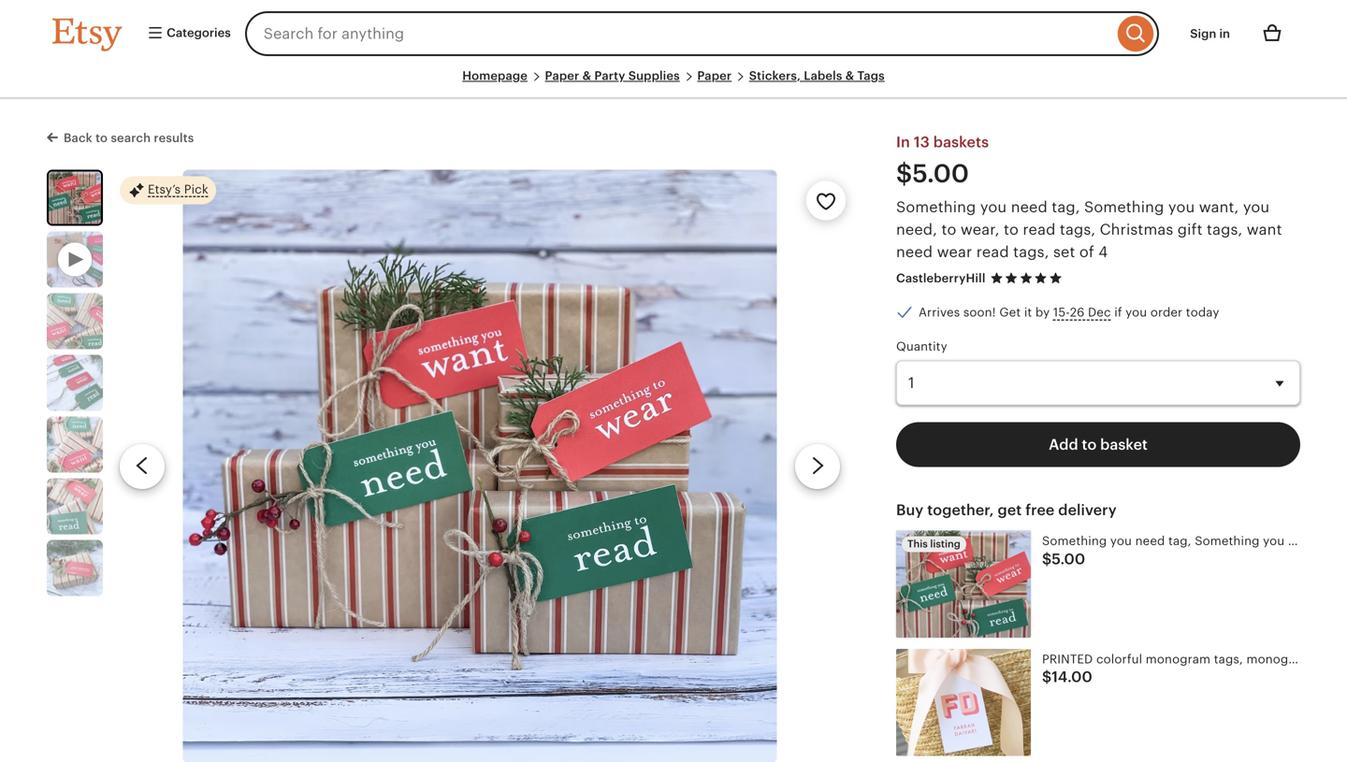Task type: locate. For each thing, give the bounding box(es) containing it.
need
[[1011, 199, 1048, 216], [897, 244, 933, 260]]

christmas
[[1100, 221, 1174, 238]]

0 vertical spatial need
[[1011, 199, 1048, 216]]

$ inside printed colorful monogram tags, monogram gift ta $ 14.00
[[1043, 669, 1052, 686]]

wear,
[[961, 221, 1000, 238]]

None search field
[[245, 11, 1160, 56]]

monogram
[[1146, 653, 1211, 667], [1247, 653, 1312, 667]]

need,
[[897, 221, 938, 238]]

something up the 'christmas'
[[1085, 199, 1165, 216]]

& left tags
[[846, 69, 855, 83]]

you up want
[[1244, 199, 1270, 216]]

1 vertical spatial $
[[1043, 669, 1052, 686]]

basket
[[1101, 437, 1148, 454]]

0 horizontal spatial &
[[583, 69, 592, 83]]

read
[[1023, 221, 1056, 238], [977, 244, 1010, 260]]

0 horizontal spatial gift
[[1178, 221, 1203, 238]]

5.00
[[1052, 551, 1086, 568]]

0 horizontal spatial something
[[897, 199, 977, 216]]

$ down the 'printed'
[[1043, 669, 1052, 686]]

1 vertical spatial need
[[897, 244, 933, 260]]

read up 'set'
[[1023, 221, 1056, 238]]

read down wear,
[[977, 244, 1010, 260]]

you left want,
[[1169, 199, 1195, 216]]

homepage link
[[463, 69, 528, 83]]

gift down want,
[[1178, 221, 1203, 238]]

2 paper from the left
[[698, 69, 732, 83]]

0 vertical spatial gift
[[1178, 221, 1203, 238]]

paper
[[545, 69, 580, 83], [698, 69, 732, 83]]

homepage
[[463, 69, 528, 83]]

labels
[[804, 69, 843, 83]]

paper & party supplies link
[[545, 69, 680, 83]]

1 $ from the top
[[1043, 551, 1052, 568]]

want,
[[1200, 199, 1240, 216]]

if
[[1115, 306, 1123, 320]]

0 horizontal spatial read
[[977, 244, 1010, 260]]

something up need,
[[897, 199, 977, 216]]

to right add
[[1082, 437, 1097, 454]]

etsy's
[[148, 182, 181, 196]]

tags, inside printed colorful monogram tags, monogram gift ta $ 14.00
[[1215, 653, 1244, 667]]

$ down free
[[1043, 551, 1052, 568]]

something you need tag something you want you need to wear image 6 image
[[47, 540, 103, 596]]

soon! get
[[964, 306, 1021, 320]]

to
[[96, 131, 108, 145], [942, 221, 957, 238], [1004, 221, 1019, 238], [1082, 437, 1097, 454]]

castleberryhill
[[897, 271, 986, 285]]

to up wear
[[942, 221, 957, 238]]

printed
[[1043, 653, 1093, 667]]

none search field inside banner
[[245, 11, 1160, 56]]

1 horizontal spatial need
[[1011, 199, 1048, 216]]

menu bar
[[52, 67, 1295, 99]]

sign in
[[1191, 27, 1231, 41]]

15-
[[1054, 306, 1070, 320]]

tag,
[[1052, 199, 1081, 216]]

to right back
[[96, 131, 108, 145]]

something you need tag something you want you need to wear image 1 image
[[183, 170, 777, 763], [49, 172, 101, 224]]

1 horizontal spatial paper
[[698, 69, 732, 83]]

gift
[[1178, 221, 1203, 238], [1315, 653, 1336, 667]]

something you need tag something you want you need to wear image 3 image
[[47, 355, 103, 411]]

paper for paper link on the right of the page
[[698, 69, 732, 83]]

buy
[[897, 502, 924, 519]]

paper down the search for anything text box
[[698, 69, 732, 83]]

get
[[998, 502, 1022, 519]]

banner containing categories
[[19, 0, 1329, 67]]

paper left party
[[545, 69, 580, 83]]

arrives soon! get it by 15-26 dec if you order today
[[919, 306, 1220, 320]]

& left party
[[583, 69, 592, 83]]

banner
[[19, 0, 1329, 67]]

printed colorful monogram tags, monogram gift ta $ 14.00
[[1043, 653, 1348, 686]]

$
[[1043, 551, 1052, 568], [1043, 669, 1052, 686]]

sign in button
[[1177, 17, 1245, 51]]

0 horizontal spatial paper
[[545, 69, 580, 83]]

1 paper from the left
[[545, 69, 580, 83]]

in
[[897, 134, 911, 151]]

castleberryhill link
[[897, 271, 986, 285]]

&
[[583, 69, 592, 83], [846, 69, 855, 83]]

pick
[[184, 182, 209, 196]]

1 & from the left
[[583, 69, 592, 83]]

this listing
[[908, 539, 961, 550]]

1 horizontal spatial read
[[1023, 221, 1056, 238]]

you
[[981, 199, 1007, 216], [1169, 199, 1195, 216], [1244, 199, 1270, 216], [1126, 306, 1148, 320]]

0 vertical spatial $
[[1043, 551, 1052, 568]]

2 $ from the top
[[1043, 669, 1052, 686]]

1 horizontal spatial &
[[846, 69, 855, 83]]

0 horizontal spatial something you need tag something you want you need to wear image 1 image
[[49, 172, 101, 224]]

etsy's pick
[[148, 182, 209, 196]]

2 & from the left
[[846, 69, 855, 83]]

1 horizontal spatial monogram
[[1247, 653, 1312, 667]]

monogram right colorful
[[1146, 653, 1211, 667]]

tags,
[[1060, 221, 1096, 238], [1207, 221, 1243, 238], [1014, 244, 1050, 260], [1215, 653, 1244, 667]]

1 horizontal spatial something
[[1085, 199, 1165, 216]]

0 horizontal spatial monogram
[[1146, 653, 1211, 667]]

1 vertical spatial read
[[977, 244, 1010, 260]]

paper & party supplies
[[545, 69, 680, 83]]

this
[[908, 539, 928, 550]]

baskets
[[934, 134, 989, 151]]

today
[[1187, 306, 1220, 320]]

colorful
[[1097, 653, 1143, 667]]

need left tag,
[[1011, 199, 1048, 216]]

of
[[1080, 244, 1095, 260]]

free
[[1026, 502, 1055, 519]]

1 vertical spatial gift
[[1315, 653, 1336, 667]]

printed colorful monogram tags, monogram gift tag, block monogram tags, set of 12 image
[[897, 649, 1031, 756]]

monogram left ta
[[1247, 653, 1312, 667]]

something
[[897, 199, 977, 216], [1085, 199, 1165, 216]]

need down need,
[[897, 244, 933, 260]]

$5.00
[[897, 159, 970, 188]]

1 horizontal spatial gift
[[1315, 653, 1336, 667]]

to inside button
[[1082, 437, 1097, 454]]

dec
[[1088, 306, 1112, 320]]

gift left ta
[[1315, 653, 1336, 667]]

categories
[[164, 26, 231, 40]]



Task type: describe. For each thing, give the bounding box(es) containing it.
2 monogram from the left
[[1247, 653, 1312, 667]]

something you need tag something you want you need to wear image 4 image
[[47, 417, 103, 473]]

something you need tag, something you want, you need, to wear, to read tags, christmas gift tags, want need wear read tags, set of 4
[[897, 199, 1283, 260]]

quantity
[[897, 340, 948, 354]]

it
[[1025, 306, 1033, 320]]

paper for paper & party supplies
[[545, 69, 580, 83]]

$ 5.00
[[1043, 551, 1086, 568]]

something you need tag, something you want, you need, to wear, to read tags, christmas gift tags, want need wear read tags, set of 4 image
[[897, 531, 1031, 638]]

categories button
[[133, 17, 239, 51]]

add
[[1049, 437, 1079, 454]]

1 something from the left
[[897, 199, 977, 216]]

in 13 baskets $5.00
[[897, 134, 989, 188]]

wear
[[937, 244, 973, 260]]

0 horizontal spatial need
[[897, 244, 933, 260]]

1 horizontal spatial something you need tag something you want you need to wear image 1 image
[[183, 170, 777, 763]]

1 monogram from the left
[[1146, 653, 1211, 667]]

something you need tag something you want you need to wear image 5 image
[[47, 479, 103, 535]]

ta
[[1339, 653, 1348, 667]]

results
[[154, 131, 194, 145]]

delivery
[[1059, 502, 1117, 519]]

you right if
[[1126, 306, 1148, 320]]

sign
[[1191, 27, 1217, 41]]

4
[[1099, 244, 1108, 260]]

stickers, labels & tags
[[749, 69, 885, 83]]

back to search results
[[64, 131, 194, 145]]

in
[[1220, 27, 1231, 41]]

you up wear,
[[981, 199, 1007, 216]]

menu bar containing homepage
[[52, 67, 1295, 99]]

gift inside printed colorful monogram tags, monogram gift ta $ 14.00
[[1315, 653, 1336, 667]]

Search for anything text field
[[245, 11, 1114, 56]]

2 something from the left
[[1085, 199, 1165, 216]]

0 vertical spatial read
[[1023, 221, 1056, 238]]

order
[[1151, 306, 1183, 320]]

buy together, get free delivery
[[897, 502, 1117, 519]]

search
[[111, 131, 151, 145]]

want
[[1247, 221, 1283, 238]]

together,
[[928, 502, 994, 519]]

arrives
[[919, 306, 960, 320]]

tags
[[858, 69, 885, 83]]

paper link
[[698, 69, 732, 83]]

set
[[1054, 244, 1076, 260]]

to right wear,
[[1004, 221, 1019, 238]]

back to search results link
[[47, 127, 194, 147]]

back
[[64, 131, 92, 145]]

supplies
[[629, 69, 680, 83]]

add to basket
[[1049, 437, 1148, 454]]

stickers,
[[749, 69, 801, 83]]

add to basket button
[[897, 423, 1301, 468]]

etsy's pick button
[[120, 175, 216, 205]]

by
[[1036, 306, 1050, 320]]

26
[[1070, 306, 1085, 320]]

party
[[595, 69, 626, 83]]

something you need tag something you want you need to wear image 2 image
[[47, 293, 103, 349]]

stickers, labels & tags link
[[749, 69, 885, 83]]

13
[[914, 134, 930, 151]]

listing
[[931, 539, 961, 550]]

gift inside something you need tag, something you want, you need, to wear, to read tags, christmas gift tags, want need wear read tags, set of 4
[[1178, 221, 1203, 238]]

14.00
[[1052, 669, 1093, 686]]



Task type: vqa. For each thing, say whether or not it's contained in the screenshot.
our
no



